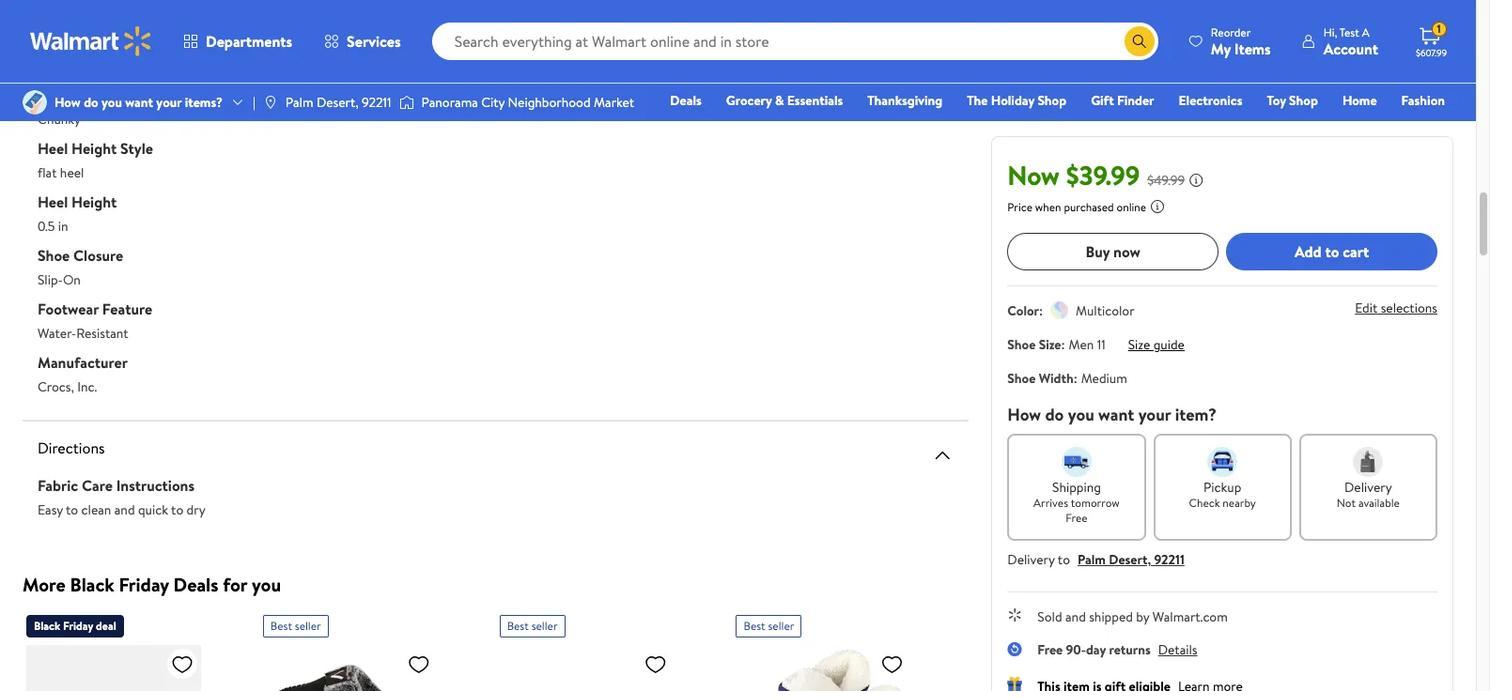 Task type: vqa. For each thing, say whether or not it's contained in the screenshot.


Task type: locate. For each thing, give the bounding box(es) containing it.
footwear
[[38, 299, 99, 320]]

gifting made easy image
[[1008, 678, 1023, 692]]

purchased
[[1065, 199, 1115, 215]]

how down width
[[1008, 403, 1042, 427]]

0 horizontal spatial shop
[[1038, 91, 1067, 110]]

palm right |
[[286, 93, 314, 112]]

now
[[1008, 157, 1060, 194]]

size left the guide
[[1129, 336, 1151, 354]]

shop right holiday
[[1038, 91, 1067, 110]]

 image right |
[[263, 95, 278, 110]]

 image left panorama at the top of page
[[399, 93, 414, 112]]

deals left for
[[174, 573, 218, 598]]

best seller up the vonmay women's comfy fuzzy house slipper scuff memory foam slip on warm moccasin style indoor outdoor image
[[271, 619, 321, 635]]

0.5
[[38, 217, 55, 236]]

1 vertical spatial style
[[107, 85, 140, 105]]

1 horizontal spatial 92211
[[1155, 551, 1185, 570]]

height
[[72, 138, 117, 159], [72, 192, 117, 212]]

1 vertical spatial friday
[[63, 619, 93, 635]]

0 horizontal spatial you
[[102, 93, 122, 112]]

seller up vonmay women's fuzzy slippers booties indoor outdoor house shoes image
[[768, 619, 795, 635]]

1 horizontal spatial friday
[[119, 573, 169, 598]]

1 horizontal spatial do
[[1046, 403, 1065, 427]]

toy shop
[[1268, 91, 1319, 110]]

product group
[[26, 608, 222, 692], [263, 608, 458, 692], [500, 608, 695, 692], [737, 608, 932, 692]]

3 seller from the left
[[768, 619, 795, 635]]

1 horizontal spatial free
[[1066, 510, 1088, 526]]

how down round
[[55, 93, 81, 112]]

you right for
[[252, 573, 281, 598]]

0 vertical spatial your
[[156, 93, 182, 112]]

palm desert, 92211 button
[[1078, 551, 1185, 570]]

shop
[[1038, 91, 1067, 110], [1290, 91, 1319, 110]]

deals
[[671, 91, 702, 110], [174, 573, 218, 598]]

toe
[[38, 31, 60, 52], [77, 56, 97, 75]]

90-
[[1067, 641, 1087, 660]]

and right the sold
[[1066, 608, 1087, 627]]

best
[[271, 619, 292, 635], [507, 619, 529, 635], [744, 619, 766, 635]]

delivery to palm desert, 92211
[[1008, 551, 1185, 570]]

0 horizontal spatial palm
[[286, 93, 314, 112]]

intent image for pickup image
[[1208, 447, 1238, 478]]

free down shipping
[[1066, 510, 1088, 526]]

black up "deal"
[[70, 573, 114, 598]]

want down medium
[[1099, 403, 1135, 427]]

heel up flat
[[38, 138, 68, 159]]

1 product group from the left
[[26, 608, 222, 692]]

1 horizontal spatial palm
[[1078, 551, 1106, 570]]

walmart+ link
[[1381, 117, 1454, 137]]

walmart+
[[1390, 118, 1446, 136]]

essentials
[[788, 91, 844, 110]]

2 horizontal spatial best
[[744, 619, 766, 635]]

gift
[[1092, 91, 1115, 110]]

heel up the chunky
[[73, 85, 104, 105]]

Walmart Site-Wide search field
[[432, 23, 1159, 60]]

1 vertical spatial want
[[1099, 403, 1135, 427]]

friday
[[119, 573, 169, 598], [63, 619, 93, 635]]

1 best from the left
[[271, 619, 292, 635]]

friday left "deal"
[[63, 619, 93, 635]]

best seller
[[271, 619, 321, 635], [507, 619, 558, 635], [744, 619, 795, 635]]

returns
[[1110, 641, 1151, 660]]

1 horizontal spatial shop
[[1290, 91, 1319, 110]]

0 horizontal spatial how
[[55, 93, 81, 112]]

dry
[[187, 501, 206, 520]]

friday down quick
[[119, 573, 169, 598]]

2 best from the left
[[507, 619, 529, 635]]

: for size
[[1062, 336, 1066, 354]]

0 horizontal spatial want
[[125, 93, 153, 112]]

0 vertical spatial deals
[[671, 91, 702, 110]]

want for items?
[[125, 93, 153, 112]]

do
[[84, 93, 98, 112], [1046, 403, 1065, 427]]

1 best seller from the left
[[271, 619, 321, 635]]

shop right the toy
[[1290, 91, 1319, 110]]

seller up ez feet women's genuine shearling scuff slipper "image"
[[532, 619, 558, 635]]

0 vertical spatial you
[[102, 93, 122, 112]]

2 horizontal spatial :
[[1074, 369, 1078, 388]]

1 horizontal spatial how
[[1008, 403, 1042, 427]]

2 height from the top
[[72, 192, 117, 212]]

your for items?
[[156, 93, 182, 112]]

market
[[594, 93, 635, 112]]

2 size from the left
[[1129, 336, 1151, 354]]

delivery inside delivery not available
[[1345, 479, 1393, 497]]

1 vertical spatial do
[[1046, 403, 1065, 427]]

 image
[[23, 90, 47, 115], [399, 93, 414, 112], [263, 95, 278, 110]]

seller for 3rd "product" 'group' from right
[[295, 619, 321, 635]]

free left the "90-"
[[1038, 641, 1063, 660]]

delivery down intent image for delivery
[[1345, 479, 1393, 497]]

electronics
[[1179, 91, 1243, 110]]

1 horizontal spatial want
[[1099, 403, 1135, 427]]

want left items?
[[125, 93, 153, 112]]

0 horizontal spatial best seller
[[271, 619, 321, 635]]

1 vertical spatial desert,
[[1110, 551, 1152, 570]]

how for how do you want your items?
[[55, 93, 81, 112]]

palm down tomorrow
[[1078, 551, 1106, 570]]

do for how do you want your items?
[[84, 93, 98, 112]]

1 vertical spatial you
[[1069, 403, 1095, 427]]

shop inside 'link'
[[1038, 91, 1067, 110]]

1 vertical spatial and
[[1066, 608, 1087, 627]]

0 vertical spatial :
[[1040, 302, 1043, 321]]

best up the vonmay women's comfy fuzzy house slipper scuff memory foam slip on warm moccasin style indoor outdoor image
[[271, 619, 292, 635]]

0 vertical spatial free
[[1066, 510, 1088, 526]]

1 vertical spatial black
[[34, 619, 60, 635]]

2 vertical spatial :
[[1074, 369, 1078, 388]]

walmart image
[[30, 26, 152, 56]]

0 vertical spatial black
[[70, 573, 114, 598]]

registry
[[1229, 118, 1277, 136]]

0 horizontal spatial black
[[34, 619, 60, 635]]

you right the chunky
[[102, 93, 122, 112]]

best seller for 3rd "product" 'group' from right
[[271, 619, 321, 635]]

best for 3rd "product" 'group' from right
[[271, 619, 292, 635]]

style down walmart "image"
[[107, 85, 140, 105]]

1 vertical spatial palm
[[1078, 551, 1106, 570]]

0 horizontal spatial 92211
[[362, 93, 392, 112]]

best seller up vonmay women's fuzzy slippers booties indoor outdoor house shoes image
[[744, 619, 795, 635]]

how do you want your item?
[[1008, 403, 1217, 427]]

home
[[1343, 91, 1378, 110]]

seller up the vonmay women's comfy fuzzy house slipper scuff memory foam slip on warm moccasin style indoor outdoor image
[[295, 619, 321, 635]]

want
[[125, 93, 153, 112], [1099, 403, 1135, 427]]

palm desert, 92211
[[286, 93, 392, 112]]

feature
[[102, 299, 152, 320]]

learn more about strikethrough prices image
[[1189, 173, 1204, 188]]

1 vertical spatial how
[[1008, 403, 1042, 427]]

1 horizontal spatial best
[[507, 619, 529, 635]]

registry link
[[1221, 117, 1286, 137]]

size guide
[[1129, 336, 1185, 354]]

3 product group from the left
[[500, 608, 695, 692]]

desert,
[[317, 93, 359, 112], [1110, 551, 1152, 570]]

shoe left width
[[1008, 369, 1036, 388]]

0 horizontal spatial size
[[1039, 336, 1062, 354]]

online
[[1117, 199, 1147, 215]]

your
[[156, 93, 182, 112], [1139, 403, 1172, 427]]

0 horizontal spatial friday
[[63, 619, 93, 635]]

0 vertical spatial friday
[[119, 573, 169, 598]]

services
[[347, 31, 401, 52]]

0 vertical spatial want
[[125, 93, 153, 112]]

shoe size : men 11
[[1008, 336, 1106, 354]]

3 best from the left
[[744, 619, 766, 635]]

by
[[1137, 608, 1150, 627]]

vonmay women's fuzzy slippers booties indoor outdoor house shoes image
[[737, 646, 911, 692]]

1 horizontal spatial your
[[1139, 403, 1172, 427]]

cart
[[1344, 241, 1370, 262]]

services button
[[308, 19, 417, 64]]

0 horizontal spatial delivery
[[1008, 551, 1055, 570]]

water-
[[38, 324, 76, 343]]

resistant
[[76, 324, 128, 343]]

1 horizontal spatial toe
[[77, 56, 97, 75]]

style
[[64, 31, 97, 52], [107, 85, 140, 105], [120, 138, 153, 159]]

and right clean
[[114, 501, 135, 520]]

heel up the '0.5'
[[38, 192, 68, 212]]

your left items?
[[156, 93, 182, 112]]

medium
[[1082, 369, 1128, 388]]

deals left grocery
[[671, 91, 702, 110]]

2 seller from the left
[[532, 619, 558, 635]]

size left men at the right of page
[[1039, 336, 1062, 354]]

do down width
[[1046, 403, 1065, 427]]

manufacturer
[[38, 353, 128, 373]]

best up vonmay women's fuzzy slippers booties indoor outdoor house shoes image
[[744, 619, 766, 635]]

guide
[[1154, 336, 1185, 354]]

1 horizontal spatial deals
[[671, 91, 702, 110]]

0 vertical spatial and
[[114, 501, 135, 520]]

your left item?
[[1139, 403, 1172, 427]]

grocery & essentials link
[[718, 90, 852, 111]]

height down heel
[[72, 192, 117, 212]]

to left 'cart'
[[1326, 241, 1340, 262]]

seller
[[295, 619, 321, 635], [532, 619, 558, 635], [768, 619, 795, 635]]

2 horizontal spatial seller
[[768, 619, 795, 635]]

thanksgiving
[[868, 91, 943, 110]]

desert, up sold and shipped by walmart.com
[[1110, 551, 1152, 570]]

add to favorites list, vonmay women's comfy fuzzy house slipper scuff memory foam slip on warm moccasin style indoor outdoor image
[[408, 653, 430, 677]]

style down how do you want your items?
[[120, 138, 153, 159]]

: left men at the right of page
[[1062, 336, 1066, 354]]

3 best seller from the left
[[744, 619, 795, 635]]

0 horizontal spatial seller
[[295, 619, 321, 635]]

Search search field
[[432, 23, 1159, 60]]

1 vertical spatial :
[[1062, 336, 1066, 354]]

do right the chunky
[[84, 93, 98, 112]]

1 horizontal spatial size
[[1129, 336, 1151, 354]]

shoe up the chunky
[[38, 85, 70, 105]]

2 vertical spatial heel
[[38, 192, 68, 212]]

one debit link
[[1293, 117, 1374, 137]]

1 horizontal spatial best seller
[[507, 619, 558, 635]]

2 horizontal spatial  image
[[399, 93, 414, 112]]

price
[[1008, 199, 1033, 215]]

0 horizontal spatial toe
[[38, 31, 60, 52]]

2 horizontal spatial you
[[1069, 403, 1095, 427]]

ez feet women's genuine shearling scuff slipper image
[[500, 646, 675, 692]]

shipped
[[1090, 608, 1134, 627]]

1 vertical spatial your
[[1139, 403, 1172, 427]]

delivery down arrives
[[1008, 551, 1055, 570]]

0 horizontal spatial free
[[1038, 641, 1063, 660]]

grocery
[[727, 91, 772, 110]]

1 vertical spatial deals
[[174, 573, 218, 598]]

 image down round
[[23, 90, 47, 115]]

1 vertical spatial 92211
[[1155, 551, 1185, 570]]

0 horizontal spatial best
[[271, 619, 292, 635]]

one debit
[[1302, 118, 1365, 136]]

shoe
[[38, 85, 70, 105], [38, 245, 70, 266], [1008, 336, 1036, 354], [1008, 369, 1036, 388]]

to left dry
[[171, 501, 184, 520]]

how for how do you want your item?
[[1008, 403, 1042, 427]]

0 horizontal spatial your
[[156, 93, 182, 112]]

0 horizontal spatial and
[[114, 501, 135, 520]]

style up round
[[64, 31, 97, 52]]

0 horizontal spatial desert,
[[317, 93, 359, 112]]

free
[[1066, 510, 1088, 526], [1038, 641, 1063, 660]]

reorder my items
[[1212, 24, 1272, 59]]

1 horizontal spatial :
[[1062, 336, 1066, 354]]

shoe down color
[[1008, 336, 1036, 354]]

0 vertical spatial height
[[72, 138, 117, 159]]

best seller up ez feet women's genuine shearling scuff slipper "image"
[[507, 619, 558, 635]]

width
[[1039, 369, 1074, 388]]

92211 down services
[[362, 93, 392, 112]]

instructions
[[116, 476, 195, 496]]

0 vertical spatial delivery
[[1345, 479, 1393, 497]]

you down 'shoe width : medium'
[[1069, 403, 1095, 427]]

11
[[1098, 336, 1106, 354]]

toe up round
[[38, 31, 60, 52]]

and
[[114, 501, 135, 520], [1066, 608, 1087, 627]]

1 seller from the left
[[295, 619, 321, 635]]

0 vertical spatial how
[[55, 93, 81, 112]]

buy now
[[1086, 241, 1141, 262]]

2 best seller from the left
[[507, 619, 558, 635]]

: up shoe size : men 11
[[1040, 302, 1043, 321]]

1 horizontal spatial seller
[[532, 619, 558, 635]]

1 shop from the left
[[1038, 91, 1067, 110]]

toe right round
[[77, 56, 97, 75]]

best up ez feet women's genuine shearling scuff slipper "image"
[[507, 619, 529, 635]]

departments
[[206, 31, 292, 52]]

92211
[[362, 93, 392, 112], [1155, 551, 1185, 570]]

1 horizontal spatial delivery
[[1345, 479, 1393, 497]]

0 vertical spatial palm
[[286, 93, 314, 112]]

height up heel
[[72, 138, 117, 159]]

best seller for first "product" 'group' from the right
[[744, 619, 795, 635]]

0 vertical spatial do
[[84, 93, 98, 112]]

1 horizontal spatial  image
[[263, 95, 278, 110]]

0 horizontal spatial do
[[84, 93, 98, 112]]

black down more
[[34, 619, 60, 635]]

tomorrow
[[1071, 495, 1120, 511]]

reorder
[[1212, 24, 1252, 40]]

free 90-day returns details
[[1038, 641, 1198, 660]]

desert, down services popup button on the left of page
[[317, 93, 359, 112]]

2 horizontal spatial best seller
[[744, 619, 795, 635]]

to down arrives
[[1058, 551, 1071, 570]]

1 vertical spatial height
[[72, 192, 117, 212]]

1 vertical spatial delivery
[[1008, 551, 1055, 570]]

now $39.99
[[1008, 157, 1140, 194]]

1 size from the left
[[1039, 336, 1062, 354]]

2 vertical spatial you
[[252, 573, 281, 598]]

: left medium
[[1074, 369, 1078, 388]]

now
[[1114, 241, 1141, 262]]

:
[[1040, 302, 1043, 321], [1062, 336, 1066, 354], [1074, 369, 1078, 388]]

deals link
[[662, 90, 711, 111]]

0 horizontal spatial  image
[[23, 90, 47, 115]]

intent image for delivery image
[[1354, 447, 1384, 478]]

0 vertical spatial 92211
[[362, 93, 392, 112]]

fabric
[[38, 476, 78, 496]]

92211 up the walmart.com
[[1155, 551, 1185, 570]]

1 horizontal spatial desert,
[[1110, 551, 1152, 570]]

panorama city neighborhood market
[[422, 93, 635, 112]]



Task type: describe. For each thing, give the bounding box(es) containing it.
chunky
[[38, 110, 81, 129]]

 image for panorama
[[399, 93, 414, 112]]

items
[[1235, 38, 1272, 59]]

1 vertical spatial toe
[[77, 56, 97, 75]]

items?
[[185, 93, 223, 112]]

0 vertical spatial desert,
[[317, 93, 359, 112]]

seller for first "product" 'group' from the right
[[768, 619, 795, 635]]

0 vertical spatial style
[[64, 31, 97, 52]]

departments button
[[167, 19, 308, 64]]

easy
[[38, 501, 63, 520]]

fashion registry
[[1229, 91, 1446, 136]]

friday inside "product" 'group'
[[63, 619, 93, 635]]

$49.99
[[1148, 171, 1186, 190]]

search icon image
[[1133, 34, 1148, 49]]

closure
[[73, 245, 123, 266]]

multicolor
[[1076, 302, 1135, 321]]

more black friday deals for you
[[23, 573, 281, 598]]

nearby
[[1223, 495, 1257, 511]]

account
[[1324, 38, 1379, 59]]

arrives
[[1034, 495, 1069, 511]]

best for 2nd "product" 'group' from the right
[[507, 619, 529, 635]]

2 shop from the left
[[1290, 91, 1319, 110]]

selections
[[1382, 299, 1438, 318]]

toy shop link
[[1259, 90, 1327, 111]]

black inside "product" 'group'
[[34, 619, 60, 635]]

shipping
[[1053, 479, 1102, 497]]

walmart.com
[[1153, 608, 1228, 627]]

holiday
[[992, 91, 1035, 110]]

toe style round toe shoe heel style chunky heel height style flat heel heel height 0.5 in shoe closure slip-on footwear feature water-resistant manufacturer crocs, inc.
[[38, 31, 153, 397]]

want for item?
[[1099, 403, 1135, 427]]

to right easy
[[66, 501, 78, 520]]

round
[[38, 56, 74, 75]]

0 vertical spatial heel
[[73, 85, 104, 105]]

legal information image
[[1151, 199, 1166, 214]]

add to cart
[[1295, 241, 1370, 262]]

4 product group from the left
[[737, 608, 932, 692]]

grocery & essentials
[[727, 91, 844, 110]]

do for how do you want your item?
[[1046, 403, 1065, 427]]

the holiday shop link
[[959, 90, 1076, 111]]

fabric care instructions easy to clean and quick to dry
[[38, 476, 206, 520]]

black friday deal
[[34, 619, 116, 635]]

$607.99
[[1417, 46, 1448, 59]]

1 horizontal spatial black
[[70, 573, 114, 598]]

deal
[[96, 619, 116, 635]]

delivery not available
[[1338, 479, 1401, 511]]

: for width
[[1074, 369, 1078, 388]]

 image for how
[[23, 90, 47, 115]]

0 horizontal spatial :
[[1040, 302, 1043, 321]]

directions image
[[932, 445, 954, 467]]

you for how do you want your item?
[[1069, 403, 1095, 427]]

0 vertical spatial toe
[[38, 31, 60, 52]]

how do you want your items?
[[55, 93, 223, 112]]

debit
[[1333, 118, 1365, 136]]

flexagon force 4 women's training shoes image
[[26, 646, 201, 692]]

you for how do you want your items?
[[102, 93, 122, 112]]

when
[[1036, 199, 1062, 215]]

pickup
[[1204, 479, 1242, 497]]

and inside the fabric care instructions easy to clean and quick to dry
[[114, 501, 135, 520]]

edit selections button
[[1356, 299, 1438, 318]]

add to favorites list, flexagon force 4 women's training shoes image
[[171, 653, 194, 677]]

best for first "product" 'group' from the right
[[744, 619, 766, 635]]

crocs,
[[38, 378, 74, 397]]

shoe up "slip-"
[[38, 245, 70, 266]]

care
[[82, 476, 113, 496]]

quick
[[138, 501, 168, 520]]

for
[[223, 573, 247, 598]]

color
[[1008, 302, 1040, 321]]

size guide button
[[1129, 336, 1185, 354]]

add to favorites list, vonmay women's fuzzy slippers booties indoor outdoor house shoes image
[[881, 653, 904, 677]]

add to favorites list, ez feet women's genuine shearling scuff slipper image
[[645, 653, 667, 677]]

buy
[[1086, 241, 1111, 262]]

day
[[1087, 641, 1107, 660]]

1 $607.99
[[1417, 21, 1448, 59]]

gift finder link
[[1083, 90, 1163, 111]]

2 vertical spatial style
[[120, 138, 153, 159]]

delivery for not
[[1345, 479, 1393, 497]]

1 height from the top
[[72, 138, 117, 159]]

flat
[[38, 164, 57, 182]]

hi, test a account
[[1324, 24, 1379, 59]]

the
[[968, 91, 988, 110]]

not
[[1338, 495, 1357, 511]]

fashion
[[1402, 91, 1446, 110]]

panorama
[[422, 93, 478, 112]]

edit
[[1356, 299, 1378, 318]]

home link
[[1335, 90, 1386, 111]]

1 vertical spatial heel
[[38, 138, 68, 159]]

 image for palm
[[263, 95, 278, 110]]

free inside the shipping arrives tomorrow free
[[1066, 510, 1088, 526]]

delivery for to
[[1008, 551, 1055, 570]]

neighborhood
[[508, 93, 591, 112]]

details button
[[1159, 641, 1198, 660]]

seller for 2nd "product" 'group' from the right
[[532, 619, 558, 635]]

more
[[23, 573, 66, 598]]

toy
[[1268, 91, 1287, 110]]

inc.
[[77, 378, 97, 397]]

2 product group from the left
[[263, 608, 458, 692]]

hi,
[[1324, 24, 1338, 40]]

$39.99
[[1067, 157, 1140, 194]]

to inside add to cart button
[[1326, 241, 1340, 262]]

1 vertical spatial free
[[1038, 641, 1063, 660]]

0 horizontal spatial deals
[[174, 573, 218, 598]]

sold and shipped by walmart.com
[[1038, 608, 1228, 627]]

color :
[[1008, 302, 1043, 321]]

thanksgiving link
[[860, 90, 952, 111]]

1 horizontal spatial you
[[252, 573, 281, 598]]

vonmay women's comfy fuzzy house slipper scuff memory foam slip on warm moccasin style indoor outdoor image
[[263, 646, 438, 692]]

men
[[1069, 336, 1095, 354]]

on
[[63, 271, 81, 290]]

sold
[[1038, 608, 1063, 627]]

your for item?
[[1139, 403, 1172, 427]]

buy now button
[[1008, 233, 1219, 271]]

item?
[[1176, 403, 1217, 427]]

product group containing black friday deal
[[26, 608, 222, 692]]

finder
[[1118, 91, 1155, 110]]

available
[[1359, 495, 1401, 511]]

shipping arrives tomorrow free
[[1034, 479, 1120, 526]]

1 horizontal spatial and
[[1066, 608, 1087, 627]]

add
[[1295, 241, 1322, 262]]

best seller for 2nd "product" 'group' from the right
[[507, 619, 558, 635]]

edit selections
[[1356, 299, 1438, 318]]

1
[[1438, 21, 1442, 37]]

electronics link
[[1171, 90, 1252, 111]]

pickup check nearby
[[1190, 479, 1257, 511]]

intent image for shipping image
[[1062, 447, 1092, 478]]



